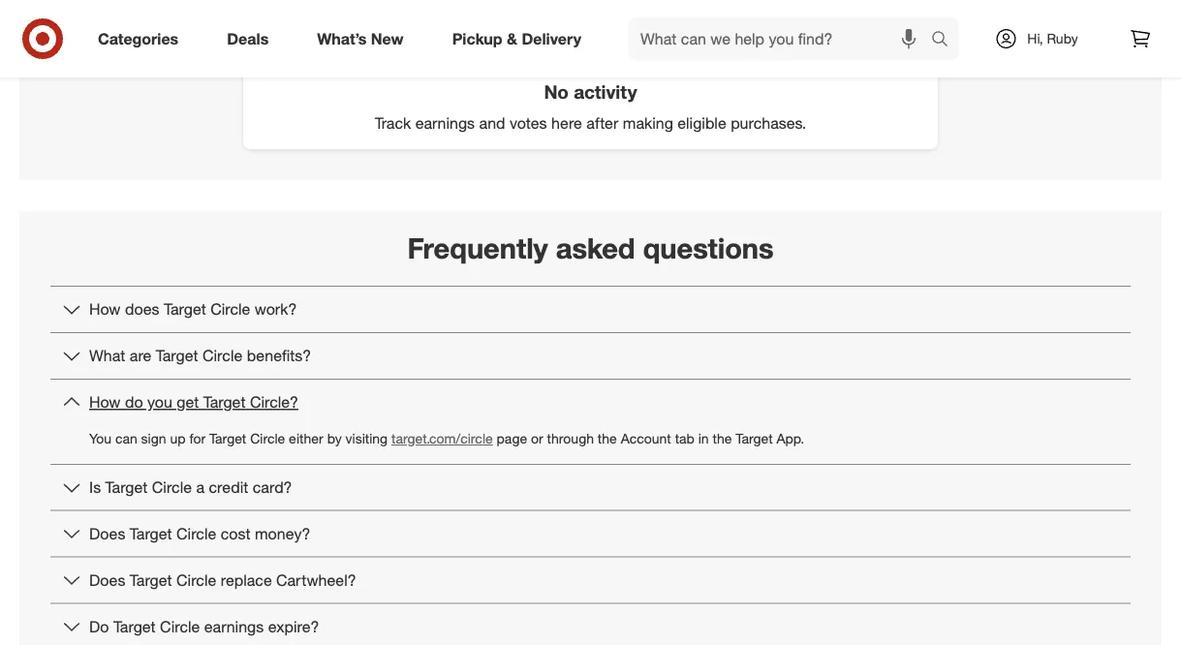 Task type: vqa. For each thing, say whether or not it's contained in the screenshot.
"Earnings"
yes



Task type: locate. For each thing, give the bounding box(es) containing it.
does up do
[[89, 571, 125, 590]]

does down is
[[89, 525, 125, 544]]

hi,
[[1028, 30, 1044, 47]]

1 vertical spatial does
[[89, 571, 125, 590]]

visiting
[[346, 430, 388, 447]]

0 horizontal spatial the
[[598, 430, 617, 447]]

through
[[547, 430, 594, 447]]

does target circle cost money? button
[[50, 512, 1131, 557]]

0 vertical spatial how
[[89, 300, 121, 319]]

circle left work?
[[211, 300, 250, 319]]

circle down circle?
[[250, 430, 285, 447]]

how does target circle work? button
[[50, 287, 1131, 332]]

1 vertical spatial earnings
[[204, 617, 264, 636]]

does for does target circle cost money?
[[89, 525, 125, 544]]

circle down does target circle cost money?
[[176, 571, 216, 590]]

categories
[[98, 29, 179, 48]]

new
[[371, 29, 404, 48]]

1 vertical spatial how
[[89, 393, 121, 412]]

is
[[89, 478, 101, 497]]

earnings down does target circle replace cartwheel?
[[204, 617, 264, 636]]

target left app.
[[736, 430, 773, 447]]

votes
[[510, 113, 547, 132]]

circle left a
[[152, 478, 192, 497]]

pickup & delivery
[[452, 29, 582, 48]]

earnings
[[416, 113, 475, 132], [204, 617, 264, 636]]

how left does
[[89, 300, 121, 319]]

circle inside what are target circle benefits? dropdown button
[[203, 347, 243, 365]]

does inside does target circle cost money? dropdown button
[[89, 525, 125, 544]]

the
[[598, 430, 617, 447], [713, 430, 732, 447]]

0 vertical spatial earnings
[[416, 113, 475, 132]]

2 does from the top
[[89, 571, 125, 590]]

money?
[[255, 525, 310, 544]]

earnings inside dropdown button
[[204, 617, 264, 636]]

0 vertical spatial does
[[89, 525, 125, 544]]

circle left cost
[[176, 525, 216, 544]]

circle
[[211, 300, 250, 319], [203, 347, 243, 365], [250, 430, 285, 447], [152, 478, 192, 497], [176, 525, 216, 544], [176, 571, 216, 590], [160, 617, 200, 636]]

do
[[125, 393, 143, 412]]

app.
[[777, 430, 805, 447]]

and
[[479, 113, 506, 132]]

how do you get target circle?
[[89, 393, 299, 412]]

purchases.
[[731, 113, 807, 132]]

the right 'through' at bottom
[[598, 430, 617, 447]]

does inside does target circle replace cartwheel? dropdown button
[[89, 571, 125, 590]]

either
[[289, 430, 324, 447]]

1 horizontal spatial earnings
[[416, 113, 475, 132]]

eligible
[[678, 113, 727, 132]]

deals
[[227, 29, 269, 48]]

target
[[164, 300, 206, 319], [156, 347, 198, 365], [203, 393, 246, 412], [209, 430, 247, 447], [736, 430, 773, 447], [105, 478, 148, 497], [130, 525, 172, 544], [130, 571, 172, 590], [113, 617, 156, 636]]

circle inside does target circle replace cartwheel? dropdown button
[[176, 571, 216, 590]]

or
[[531, 430, 544, 447]]

does
[[89, 525, 125, 544], [89, 571, 125, 590]]

target.com/circle link
[[392, 430, 493, 447]]

by
[[327, 430, 342, 447]]

target right 'for'
[[209, 430, 247, 447]]

how left do
[[89, 393, 121, 412]]

how for how does target circle work?
[[89, 300, 121, 319]]

0 horizontal spatial earnings
[[204, 617, 264, 636]]

2 how from the top
[[89, 393, 121, 412]]

in
[[699, 430, 709, 447]]

earnings left and
[[416, 113, 475, 132]]

how inside how do you get target circle? dropdown button
[[89, 393, 121, 412]]

target.com/circle
[[392, 430, 493, 447]]

how
[[89, 300, 121, 319], [89, 393, 121, 412]]

1 horizontal spatial the
[[713, 430, 732, 447]]

circle up how do you get target circle?
[[203, 347, 243, 365]]

circle inside the is target circle a credit card? dropdown button
[[152, 478, 192, 497]]

target right get
[[203, 393, 246, 412]]

What can we help you find? suggestions appear below search field
[[629, 17, 936, 60]]

1 does from the top
[[89, 525, 125, 544]]

1 how from the top
[[89, 300, 121, 319]]

get
[[177, 393, 199, 412]]

categories link
[[81, 17, 203, 60]]

what's new
[[317, 29, 404, 48]]

target down is target circle a credit card?
[[130, 525, 172, 544]]

does target circle replace cartwheel?
[[89, 571, 356, 590]]

do target circle earnings expire?
[[89, 617, 319, 636]]

making
[[623, 113, 674, 132]]

circle?
[[250, 393, 299, 412]]

track earnings and votes here after making eligible purchases.
[[375, 113, 807, 132]]

do target circle earnings expire? button
[[50, 604, 1131, 646]]

circle down does target circle replace cartwheel?
[[160, 617, 200, 636]]

expire?
[[268, 617, 319, 636]]

are
[[130, 347, 152, 365]]

the right in
[[713, 430, 732, 447]]

target right are on the left bottom
[[156, 347, 198, 365]]

target right is
[[105, 478, 148, 497]]

how inside "how does target circle work?" dropdown button
[[89, 300, 121, 319]]

search button
[[923, 17, 970, 64]]



Task type: describe. For each thing, give the bounding box(es) containing it.
search
[[923, 31, 970, 50]]

questions
[[643, 231, 774, 266]]

asked
[[556, 231, 636, 266]]

no activity
[[544, 81, 637, 103]]

can
[[115, 430, 137, 447]]

activity
[[574, 81, 637, 103]]

&
[[507, 29, 518, 48]]

account
[[621, 430, 672, 447]]

replace
[[221, 571, 272, 590]]

target down does target circle cost money?
[[130, 571, 172, 590]]

no
[[544, 81, 569, 103]]

pickup
[[452, 29, 503, 48]]

cartwheel?
[[276, 571, 356, 590]]

target inside dropdown button
[[105, 478, 148, 497]]

frequently
[[408, 231, 548, 266]]

for
[[189, 430, 206, 447]]

how does target circle work?
[[89, 300, 297, 319]]

what
[[89, 347, 125, 365]]

is target circle a credit card? button
[[50, 465, 1131, 511]]

do
[[89, 617, 109, 636]]

sign
[[141, 430, 166, 447]]

page
[[497, 430, 527, 447]]

track
[[375, 113, 411, 132]]

2 the from the left
[[713, 430, 732, 447]]

frequently asked questions
[[408, 231, 774, 266]]

how for how do you get target circle?
[[89, 393, 121, 412]]

does target circle replace cartwheel? button
[[50, 558, 1131, 603]]

cost
[[221, 525, 251, 544]]

deals link
[[211, 17, 293, 60]]

ruby
[[1047, 30, 1079, 47]]

here
[[552, 113, 583, 132]]

does target circle cost money?
[[89, 525, 310, 544]]

target right does
[[164, 300, 206, 319]]

what's
[[317, 29, 367, 48]]

you can sign up for target circle either by visiting target.com/circle page or through the account tab in the target app.
[[89, 430, 805, 447]]

circle inside "how does target circle work?" dropdown button
[[211, 300, 250, 319]]

target right do
[[113, 617, 156, 636]]

is target circle a credit card?
[[89, 478, 292, 497]]

does
[[125, 300, 160, 319]]

1 the from the left
[[598, 430, 617, 447]]

does for does target circle replace cartwheel?
[[89, 571, 125, 590]]

after
[[587, 113, 619, 132]]

tab
[[675, 430, 695, 447]]

what's new link
[[301, 17, 428, 60]]

circle inside does target circle cost money? dropdown button
[[176, 525, 216, 544]]

what are target circle benefits? button
[[50, 333, 1131, 379]]

circle inside do target circle earnings expire? dropdown button
[[160, 617, 200, 636]]

pickup & delivery link
[[436, 17, 606, 60]]

work?
[[255, 300, 297, 319]]

card?
[[253, 478, 292, 497]]

target inside dropdown button
[[156, 347, 198, 365]]

what are target circle benefits?
[[89, 347, 311, 365]]

you
[[89, 430, 111, 447]]

delivery
[[522, 29, 582, 48]]

benefits?
[[247, 347, 311, 365]]

you
[[147, 393, 172, 412]]

a
[[196, 478, 205, 497]]

hi, ruby
[[1028, 30, 1079, 47]]

how do you get target circle? button
[[50, 380, 1131, 425]]

credit
[[209, 478, 248, 497]]

up
[[170, 430, 186, 447]]



